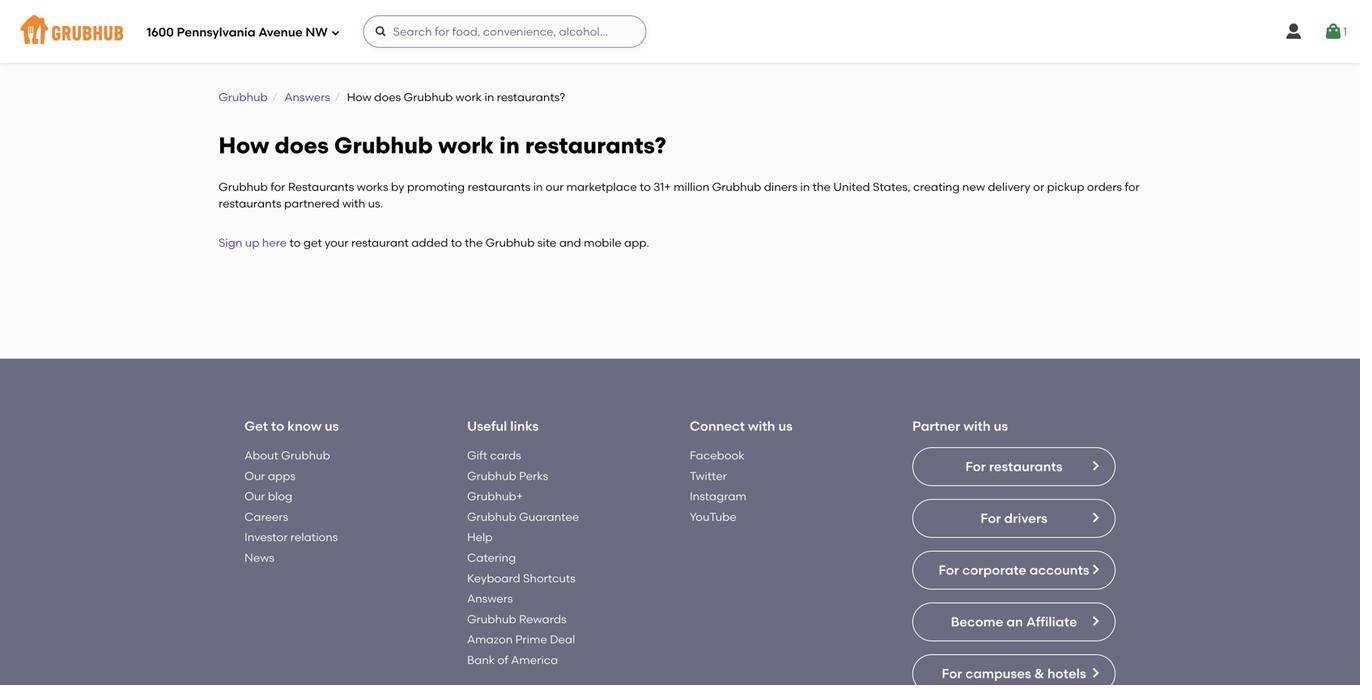 Task type: describe. For each thing, give the bounding box(es) containing it.
2 horizontal spatial restaurants
[[989, 459, 1063, 475]]

for for for restaurants
[[966, 459, 986, 475]]

for for for corporate accounts
[[939, 563, 959, 578]]

for drivers
[[981, 511, 1048, 527]]

here
[[262, 236, 287, 250]]

or
[[1033, 180, 1045, 194]]

1 horizontal spatial restaurants
[[468, 180, 531, 194]]

0 horizontal spatial answers
[[285, 90, 330, 104]]

0 vertical spatial work
[[456, 90, 482, 104]]

campuses
[[966, 666, 1031, 682]]

facebook twitter instagram youtube
[[690, 449, 747, 524]]

1 for from the left
[[271, 180, 285, 194]]

us for partner with us
[[994, 419, 1008, 434]]

america
[[511, 654, 558, 668]]

news link
[[245, 551, 275, 565]]

right image for for corporate accounts
[[1089, 564, 1102, 577]]

grubhub guarantee link
[[467, 510, 579, 524]]

works
[[357, 180, 388, 194]]

0 horizontal spatial the
[[465, 236, 483, 250]]

of
[[498, 654, 508, 668]]

careers
[[245, 510, 288, 524]]

amazon prime deal link
[[467, 633, 575, 647]]

0 vertical spatial how does grubhub work in restaurants?
[[347, 90, 565, 104]]

sign
[[219, 236, 242, 250]]

1 our from the top
[[245, 470, 265, 483]]

with for partner
[[964, 419, 991, 434]]

hotels
[[1048, 666, 1086, 682]]

2 our from the top
[[245, 490, 265, 504]]

1 horizontal spatial how
[[347, 90, 372, 104]]

catering
[[467, 551, 516, 565]]

bank of america link
[[467, 654, 558, 668]]

grubhub for restaurants works by promoting restaurants in our marketplace to 31+ million grubhub diners in the united states, creating new delivery or pickup orders for restaurants partnered with us.
[[219, 180, 1140, 210]]

mobile
[[584, 236, 622, 250]]

accounts
[[1030, 563, 1090, 578]]

investor
[[245, 531, 288, 545]]

added
[[412, 236, 448, 250]]

become an affiliate
[[951, 615, 1077, 630]]

grubhub inside about grubhub our apps our blog careers investor relations news
[[281, 449, 330, 463]]

million
[[674, 180, 710, 194]]

affiliate
[[1026, 615, 1077, 630]]

relations
[[291, 531, 338, 545]]

our
[[546, 180, 564, 194]]

pickup
[[1047, 180, 1085, 194]]

bank
[[467, 654, 495, 668]]

0 horizontal spatial answers link
[[285, 90, 330, 104]]

1 button
[[1324, 17, 1347, 46]]

apps
[[268, 470, 296, 483]]

marketplace
[[567, 180, 637, 194]]

instagram
[[690, 490, 747, 504]]

orders
[[1087, 180, 1122, 194]]

for campuses & hotels link
[[913, 655, 1116, 686]]

get
[[304, 236, 322, 250]]

our apps link
[[245, 470, 296, 483]]

get
[[245, 419, 268, 434]]

news
[[245, 551, 275, 565]]

an
[[1007, 615, 1023, 630]]

creating
[[913, 180, 960, 194]]

for drivers link
[[913, 500, 1116, 539]]

twitter
[[690, 470, 727, 483]]

to inside grubhub for restaurants works by promoting restaurants in our marketplace to 31+ million grubhub diners in the united states, creating new delivery or pickup orders for restaurants partnered with us.
[[640, 180, 651, 194]]

youtube
[[690, 510, 737, 524]]

facebook
[[690, 449, 745, 463]]

useful
[[467, 419, 507, 434]]

main navigation navigation
[[0, 0, 1360, 63]]

blog
[[268, 490, 292, 504]]

new
[[963, 180, 985, 194]]

0 vertical spatial restaurants?
[[497, 90, 565, 104]]

instagram link
[[690, 490, 747, 504]]

connect
[[690, 419, 745, 434]]

answers inside gift cards grubhub perks grubhub+ grubhub guarantee help catering keyboard shortcuts answers grubhub rewards amazon prime deal bank of america
[[467, 592, 513, 606]]

grubhub link
[[219, 90, 268, 104]]

sign up here to get your restaurant added to the grubhub site and mobile app.
[[219, 236, 649, 250]]

up
[[245, 236, 259, 250]]

restaurants
[[288, 180, 354, 194]]

for corporate accounts link
[[913, 551, 1116, 590]]

partnered
[[284, 197, 340, 210]]

promoting
[[407, 180, 465, 194]]

grubhub+
[[467, 490, 523, 504]]

to right added
[[451, 236, 462, 250]]

1 horizontal spatial does
[[374, 90, 401, 104]]

about grubhub our apps our blog careers investor relations news
[[245, 449, 338, 565]]

nw
[[306, 25, 328, 40]]

avenue
[[258, 25, 303, 40]]



Task type: vqa. For each thing, say whether or not it's contained in the screenshot.
2nd 'min' from left
no



Task type: locate. For each thing, give the bounding box(es) containing it.
2 vertical spatial restaurants
[[989, 459, 1063, 475]]

0 horizontal spatial with
[[342, 197, 365, 210]]

Search for food, convenience, alcohol... search field
[[363, 15, 647, 48]]

1 vertical spatial right image
[[1089, 615, 1102, 628]]

united
[[833, 180, 870, 194]]

to right 'get'
[[271, 419, 284, 434]]

with inside grubhub for restaurants works by promoting restaurants in our marketplace to 31+ million grubhub diners in the united states, creating new delivery or pickup orders for restaurants partnered with us.
[[342, 197, 365, 210]]

for right orders
[[1125, 180, 1140, 194]]

for for for drivers
[[981, 511, 1001, 527]]

1 vertical spatial restaurants?
[[525, 132, 666, 159]]

with left us.
[[342, 197, 365, 210]]

grubhub
[[219, 90, 268, 104], [404, 90, 453, 104], [334, 132, 433, 159], [219, 180, 268, 194], [712, 180, 761, 194], [486, 236, 535, 250], [281, 449, 330, 463], [467, 470, 516, 483], [467, 510, 516, 524], [467, 613, 516, 627]]

for restaurants link
[[913, 448, 1116, 487]]

corporate
[[962, 563, 1027, 578]]

to left "31+"
[[640, 180, 651, 194]]

31+
[[654, 180, 671, 194]]

1600 pennsylvania avenue nw
[[147, 25, 328, 40]]

how does grubhub work in restaurants?
[[347, 90, 565, 104], [219, 132, 666, 159]]

with right connect
[[748, 419, 775, 434]]

our down "about"
[[245, 470, 265, 483]]

1 horizontal spatial the
[[813, 180, 831, 194]]

0 vertical spatial answers
[[285, 90, 330, 104]]

for left campuses
[[942, 666, 962, 682]]

restaurants left our
[[468, 180, 531, 194]]

by
[[391, 180, 404, 194]]

for corporate accounts
[[939, 563, 1090, 578]]

0 horizontal spatial how
[[219, 132, 269, 159]]

1 horizontal spatial with
[[748, 419, 775, 434]]

us
[[325, 419, 339, 434], [779, 419, 793, 434], [994, 419, 1008, 434]]

2 horizontal spatial with
[[964, 419, 991, 434]]

0 vertical spatial right image
[[1089, 512, 1102, 525]]

us for connect with us
[[779, 419, 793, 434]]

0 vertical spatial how
[[347, 90, 372, 104]]

amazon
[[467, 633, 513, 647]]

0 horizontal spatial does
[[275, 132, 329, 159]]

with
[[342, 197, 365, 210], [748, 419, 775, 434], [964, 419, 991, 434]]

restaurants up the up
[[219, 197, 281, 210]]

for inside 'link'
[[939, 563, 959, 578]]

restaurant
[[351, 236, 409, 250]]

right image for for restaurants
[[1089, 460, 1102, 473]]

twitter link
[[690, 470, 727, 483]]

for left corporate
[[939, 563, 959, 578]]

right image
[[1089, 460, 1102, 473], [1089, 615, 1102, 628], [1089, 667, 1102, 680]]

right image for for campuses & hotels
[[1089, 667, 1102, 680]]

for up partnered at the top of the page
[[271, 180, 285, 194]]

your
[[325, 236, 349, 250]]

right image inside for corporate accounts 'link'
[[1089, 564, 1102, 577]]

to left "get"
[[290, 236, 301, 250]]

right image inside become an affiliate link
[[1089, 615, 1102, 628]]

svg image inside 1 button
[[1324, 22, 1343, 41]]

does
[[374, 90, 401, 104], [275, 132, 329, 159]]

help link
[[467, 531, 493, 545]]

1 vertical spatial how
[[219, 132, 269, 159]]

0 horizontal spatial for
[[271, 180, 285, 194]]

answers link right grubhub link
[[285, 90, 330, 104]]

us right connect
[[779, 419, 793, 434]]

our blog link
[[245, 490, 292, 504]]

0 vertical spatial the
[[813, 180, 831, 194]]

deal
[[550, 633, 575, 647]]

1 vertical spatial our
[[245, 490, 265, 504]]

prime
[[515, 633, 547, 647]]

answers link down keyboard
[[467, 592, 513, 606]]

&
[[1035, 666, 1045, 682]]

gift
[[467, 449, 487, 463]]

grubhub+ link
[[467, 490, 523, 504]]

diners
[[764, 180, 798, 194]]

the right added
[[465, 236, 483, 250]]

restaurants
[[468, 180, 531, 194], [219, 197, 281, 210], [989, 459, 1063, 475]]

answers link
[[285, 90, 330, 104], [467, 592, 513, 606]]

sign up here link
[[219, 236, 287, 250]]

0 horizontal spatial restaurants
[[219, 197, 281, 210]]

1 horizontal spatial answers link
[[467, 592, 513, 606]]

0 vertical spatial answers link
[[285, 90, 330, 104]]

1 vertical spatial the
[[465, 236, 483, 250]]

our up careers link
[[245, 490, 265, 504]]

to
[[640, 180, 651, 194], [290, 236, 301, 250], [451, 236, 462, 250], [271, 419, 284, 434]]

help
[[467, 531, 493, 545]]

1 vertical spatial how does grubhub work in restaurants?
[[219, 132, 666, 159]]

2 right image from the top
[[1089, 615, 1102, 628]]

1 vertical spatial right image
[[1089, 564, 1102, 577]]

3 right image from the top
[[1089, 667, 1102, 680]]

2 us from the left
[[779, 419, 793, 434]]

for for for campuses & hotels
[[942, 666, 962, 682]]

investor relations link
[[245, 531, 338, 545]]

us right know
[[325, 419, 339, 434]]

catering link
[[467, 551, 516, 565]]

work up promoting
[[438, 132, 494, 159]]

grubhub perks link
[[467, 470, 548, 483]]

work
[[456, 90, 482, 104], [438, 132, 494, 159]]

careers link
[[245, 510, 288, 524]]

restaurants up drivers
[[989, 459, 1063, 475]]

0 horizontal spatial us
[[325, 419, 339, 434]]

about
[[245, 449, 278, 463]]

0 vertical spatial our
[[245, 470, 265, 483]]

states,
[[873, 180, 911, 194]]

restaurants? down search for food, convenience, alcohol... search box
[[497, 90, 565, 104]]

links
[[510, 419, 539, 434]]

1 horizontal spatial answers
[[467, 592, 513, 606]]

useful links
[[467, 419, 539, 434]]

1 vertical spatial answers link
[[467, 592, 513, 606]]

connect with us
[[690, 419, 793, 434]]

partner
[[913, 419, 961, 434]]

become
[[951, 615, 1004, 630]]

right image inside for restaurants link
[[1089, 460, 1102, 473]]

1 us from the left
[[325, 419, 339, 434]]

in
[[485, 90, 494, 104], [499, 132, 520, 159], [533, 180, 543, 194], [800, 180, 810, 194]]

about grubhub link
[[245, 449, 330, 463]]

2 right image from the top
[[1089, 564, 1102, 577]]

us up for restaurants
[[994, 419, 1008, 434]]

facebook link
[[690, 449, 745, 463]]

the
[[813, 180, 831, 194], [465, 236, 483, 250]]

drivers
[[1004, 511, 1048, 527]]

the inside grubhub for restaurants works by promoting restaurants in our marketplace to 31+ million grubhub diners in the united states, creating new delivery or pickup orders for restaurants partnered with us.
[[813, 180, 831, 194]]

the left united
[[813, 180, 831, 194]]

1 right image from the top
[[1089, 460, 1102, 473]]

0 vertical spatial restaurants
[[468, 180, 531, 194]]

2 horizontal spatial us
[[994, 419, 1008, 434]]

svg image
[[1284, 22, 1304, 41], [1324, 22, 1343, 41], [375, 25, 388, 38], [331, 28, 341, 38]]

right image inside for campuses & hotels link
[[1089, 667, 1102, 680]]

cards
[[490, 449, 521, 463]]

grubhub rewards link
[[467, 613, 567, 627]]

gift cards link
[[467, 449, 521, 463]]

right image for become an affiliate
[[1089, 615, 1102, 628]]

and
[[559, 236, 581, 250]]

right image for for drivers
[[1089, 512, 1102, 525]]

2 vertical spatial right image
[[1089, 667, 1102, 680]]

perks
[[519, 470, 548, 483]]

1 horizontal spatial for
[[1125, 180, 1140, 194]]

pennsylvania
[[177, 25, 256, 40]]

1 right image from the top
[[1089, 512, 1102, 525]]

1 vertical spatial answers
[[467, 592, 513, 606]]

answers
[[285, 90, 330, 104], [467, 592, 513, 606]]

site
[[538, 236, 557, 250]]

answers down keyboard
[[467, 592, 513, 606]]

0 vertical spatial does
[[374, 90, 401, 104]]

0 vertical spatial right image
[[1089, 460, 1102, 473]]

for
[[966, 459, 986, 475], [981, 511, 1001, 527], [939, 563, 959, 578], [942, 666, 962, 682]]

3 us from the left
[[994, 419, 1008, 434]]

right image
[[1089, 512, 1102, 525], [1089, 564, 1102, 577]]

1 vertical spatial does
[[275, 132, 329, 159]]

for left drivers
[[981, 511, 1001, 527]]

us.
[[368, 197, 383, 210]]

restaurants? up 'marketplace'
[[525, 132, 666, 159]]

gift cards grubhub perks grubhub+ grubhub guarantee help catering keyboard shortcuts answers grubhub rewards amazon prime deal bank of america
[[467, 449, 579, 668]]

restaurants?
[[497, 90, 565, 104], [525, 132, 666, 159]]

answers right grubhub link
[[285, 90, 330, 104]]

with for connect
[[748, 419, 775, 434]]

delivery
[[988, 180, 1031, 194]]

rewards
[[519, 613, 567, 627]]

1 vertical spatial restaurants
[[219, 197, 281, 210]]

1600
[[147, 25, 174, 40]]

with right 'partner'
[[964, 419, 991, 434]]

for down partner with us
[[966, 459, 986, 475]]

shortcuts
[[523, 572, 576, 586]]

right image inside for drivers link
[[1089, 512, 1102, 525]]

1 vertical spatial work
[[438, 132, 494, 159]]

know
[[287, 419, 322, 434]]

2 for from the left
[[1125, 180, 1140, 194]]

partner with us
[[913, 419, 1008, 434]]

how
[[347, 90, 372, 104], [219, 132, 269, 159]]

keyboard shortcuts link
[[467, 572, 576, 586]]

work down search for food, convenience, alcohol... search box
[[456, 90, 482, 104]]

keyboard
[[467, 572, 520, 586]]

1 horizontal spatial us
[[779, 419, 793, 434]]



